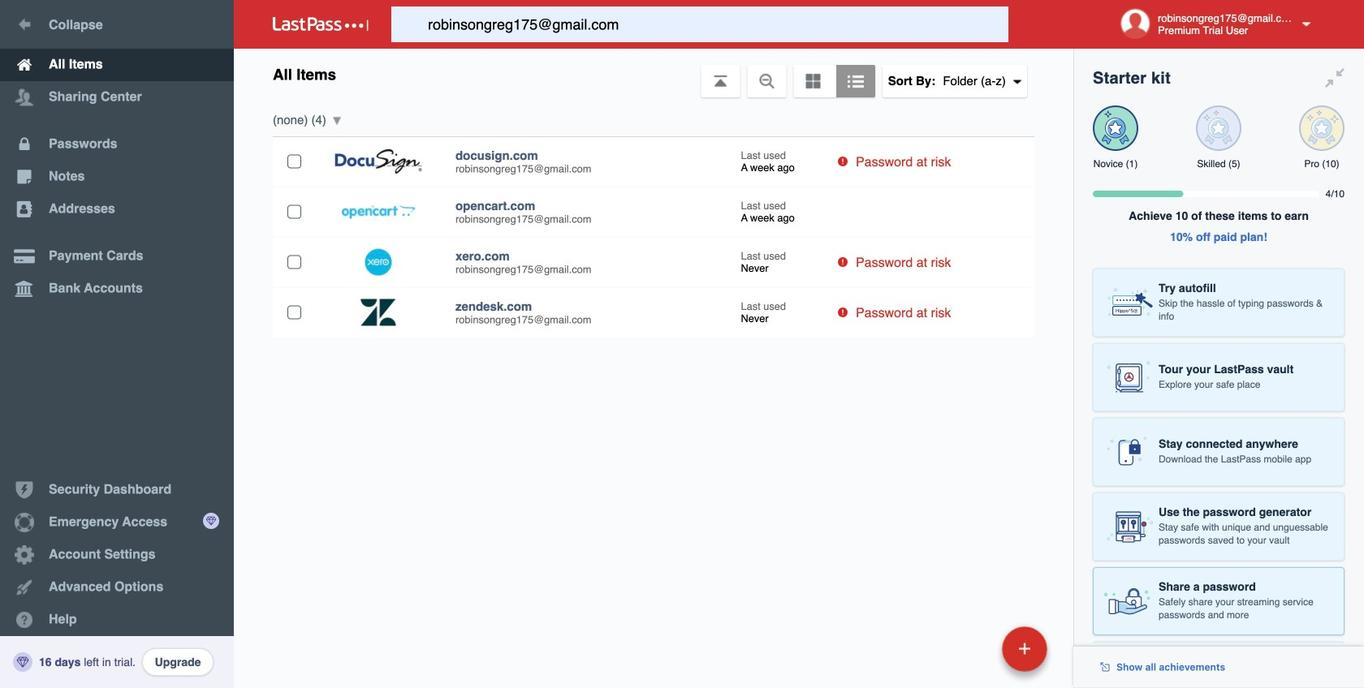 Task type: describe. For each thing, give the bounding box(es) containing it.
search my vault text field
[[391, 6, 1040, 42]]

lastpass image
[[273, 17, 369, 32]]

main navigation navigation
[[0, 0, 234, 689]]

Search search field
[[391, 6, 1040, 42]]

vault options navigation
[[234, 49, 1074, 97]]



Task type: locate. For each thing, give the bounding box(es) containing it.
new item element
[[891, 626, 1053, 672]]

new item navigation
[[891, 622, 1057, 689]]



Task type: vqa. For each thing, say whether or not it's contained in the screenshot.
Dialog
no



